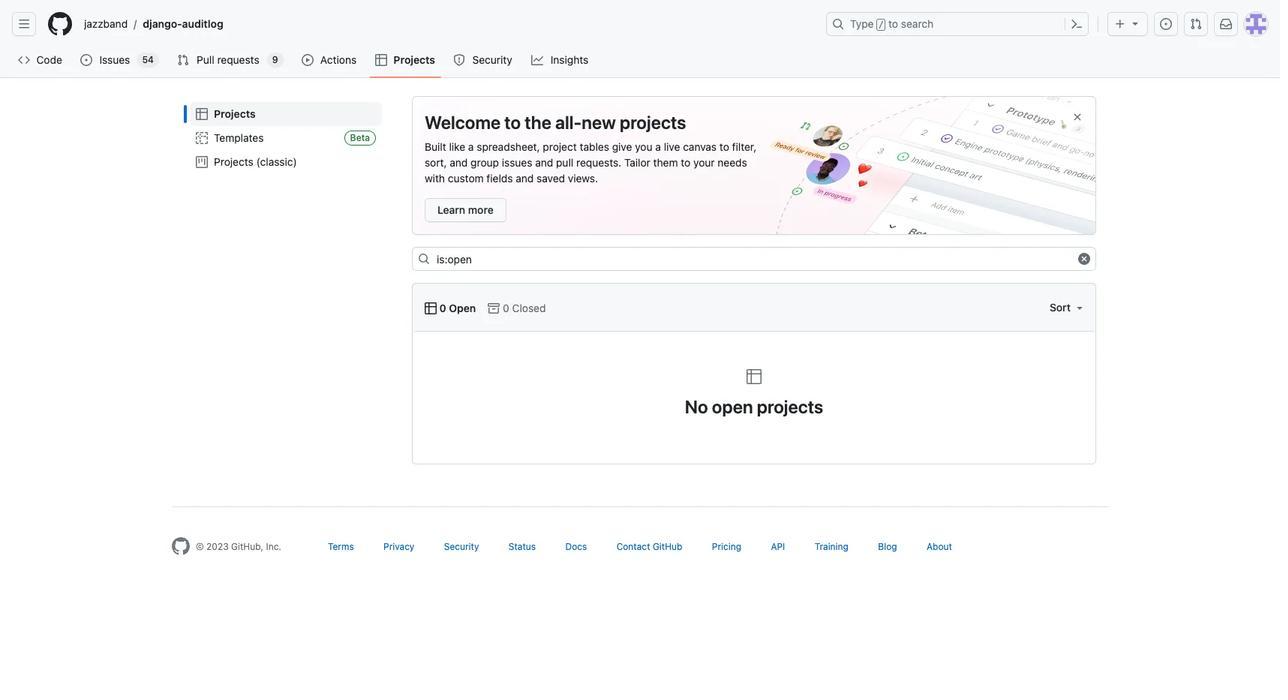 Task type: vqa. For each thing, say whether or not it's contained in the screenshot.
that on the bottom left of the page
no



Task type: describe. For each thing, give the bounding box(es) containing it.
docs link
[[566, 541, 587, 552]]

© 2023 github, inc.
[[196, 541, 281, 552]]

templates
[[214, 131, 264, 144]]

about link
[[927, 541, 952, 552]]

to up needs
[[720, 140, 729, 153]]

1 horizontal spatial triangle down image
[[1130, 17, 1142, 29]]

1 horizontal spatial table image
[[376, 54, 388, 66]]

0 closed link
[[488, 300, 546, 316]]

code image
[[18, 54, 30, 66]]

pricing link
[[712, 541, 742, 552]]

training
[[815, 541, 849, 552]]

2 a from the left
[[655, 140, 661, 153]]

0 for closed
[[503, 301, 509, 314]]

clear image
[[1079, 253, 1091, 265]]

about
[[927, 541, 952, 552]]

jazzband
[[84, 17, 128, 30]]

learn more
[[438, 203, 494, 216]]

custom
[[448, 172, 484, 185]]

search image
[[418, 253, 430, 265]]

pull requests
[[197, 53, 259, 66]]

contact
[[617, 541, 650, 552]]

jazzband link
[[78, 12, 134, 36]]

to left search
[[889, 17, 898, 30]]

sort,
[[425, 156, 447, 169]]

0 open link
[[425, 300, 476, 316]]

1 horizontal spatial and
[[516, 172, 534, 185]]

new
[[582, 112, 616, 133]]

to left "your"
[[681, 156, 691, 169]]

privacy
[[384, 541, 415, 552]]

issue opened image
[[81, 54, 93, 66]]

the
[[525, 112, 552, 133]]

live
[[664, 140, 680, 153]]

homepage image
[[172, 537, 190, 555]]

to up the spreadsheet, at the top
[[505, 112, 521, 133]]

issues
[[502, 156, 532, 169]]

group
[[471, 156, 499, 169]]

triangle down image inside sort popup button
[[1074, 302, 1086, 314]]

you
[[635, 140, 653, 153]]

filter,
[[732, 140, 757, 153]]

contact github
[[617, 541, 683, 552]]

2023
[[206, 541, 229, 552]]

status link
[[509, 541, 536, 552]]

closed
[[512, 301, 546, 314]]

github
[[653, 541, 683, 552]]

fields
[[487, 172, 513, 185]]

your
[[694, 156, 715, 169]]

requests.
[[576, 156, 622, 169]]

blog
[[878, 541, 897, 552]]

learn more link
[[425, 198, 506, 222]]

api
[[771, 541, 785, 552]]

inc.
[[266, 541, 281, 552]]

needs
[[718, 156, 747, 169]]

no open projects
[[685, 396, 824, 417]]

/ for type
[[879, 20, 884, 30]]

project template image
[[196, 132, 208, 144]]

sort button
[[1049, 296, 1086, 320]]

welcome to the all-new projects built like a spreadsheet, project tables give you a live canvas to filter, sort, and group issues and pull requests. tailor them to your needs with custom fields and saved views.
[[425, 112, 757, 185]]

auditlog
[[182, 17, 223, 30]]

blog link
[[878, 541, 897, 552]]

projects inside the welcome to the all-new projects built like a spreadsheet, project tables give you a live canvas to filter, sort, and group issues and pull requests. tailor them to your needs with custom fields and saved views.
[[620, 112, 686, 133]]

jazzband / django-auditlog
[[84, 17, 223, 30]]

0 vertical spatial security
[[472, 53, 512, 66]]

insights link
[[526, 49, 596, 71]]

terms
[[328, 541, 354, 552]]

git pull request image for issue opened image on the left of page
[[177, 54, 189, 66]]

project
[[543, 140, 577, 153]]

graph image
[[532, 54, 544, 66]]

django-
[[143, 17, 182, 30]]

them
[[653, 156, 678, 169]]

django-auditlog link
[[137, 12, 229, 36]]

projects inside projects (classic) link
[[214, 155, 254, 168]]

terms link
[[328, 541, 354, 552]]

play image
[[301, 54, 313, 66]]

1 vertical spatial projects
[[214, 107, 256, 120]]

list containing jazzband
[[78, 12, 817, 36]]

54
[[142, 54, 154, 65]]

beta
[[350, 132, 370, 143]]

1 a from the left
[[468, 140, 474, 153]]

pull
[[197, 53, 214, 66]]

1 vertical spatial projects
[[757, 396, 824, 417]]

like
[[449, 140, 465, 153]]

2 horizontal spatial and
[[535, 156, 553, 169]]

git pull request image for issue opened icon
[[1190, 18, 1202, 30]]

pricing
[[712, 541, 742, 552]]



Task type: locate. For each thing, give the bounding box(es) containing it.
0 right archive image
[[503, 301, 509, 314]]

actions
[[320, 53, 357, 66]]

git pull request image right issue opened icon
[[1190, 18, 1202, 30]]

projects (classic)
[[214, 155, 297, 168]]

spreadsheet,
[[477, 140, 540, 153]]

0 vertical spatial table image
[[376, 54, 388, 66]]

security right the shield image
[[472, 53, 512, 66]]

github,
[[231, 541, 263, 552]]

and up the saved on the left of page
[[535, 156, 553, 169]]

triangle down image right plus icon
[[1130, 17, 1142, 29]]

security link
[[447, 49, 520, 71], [444, 541, 479, 552]]

and
[[450, 156, 468, 169], [535, 156, 553, 169], [516, 172, 534, 185]]

projects link up projects (classic) link on the top of page
[[190, 102, 382, 126]]

projects down the templates
[[214, 155, 254, 168]]

and down 'issues'
[[516, 172, 534, 185]]

security link left status
[[444, 541, 479, 552]]

2 vertical spatial projects
[[214, 155, 254, 168]]

open
[[449, 301, 476, 314]]

0 for open
[[440, 301, 446, 314]]

0 horizontal spatial table image
[[196, 108, 208, 120]]

homepage image
[[48, 12, 72, 36]]

docs
[[566, 541, 587, 552]]

a left live
[[655, 140, 661, 153]]

pull
[[556, 156, 574, 169]]

no
[[685, 396, 708, 417]]

learn
[[438, 203, 465, 216]]

open
[[712, 396, 753, 417]]

tailor
[[624, 156, 651, 169]]

0 left open on the left top of page
[[440, 301, 446, 314]]

table image
[[376, 54, 388, 66], [196, 108, 208, 120], [425, 302, 437, 314]]

shield image
[[453, 54, 465, 66]]

give
[[612, 140, 632, 153]]

1 horizontal spatial a
[[655, 140, 661, 153]]

1 vertical spatial list
[[184, 96, 388, 180]]

0 horizontal spatial projects
[[620, 112, 686, 133]]

projects up the templates
[[214, 107, 256, 120]]

type / to search
[[850, 17, 934, 30]]

2 vertical spatial table image
[[425, 302, 437, 314]]

1 horizontal spatial git pull request image
[[1190, 18, 1202, 30]]

0 vertical spatial security link
[[447, 49, 520, 71]]

security
[[472, 53, 512, 66], [444, 541, 479, 552]]

table image right actions
[[376, 54, 388, 66]]

archive image
[[488, 302, 500, 314]]

/ inside 'type / to search'
[[879, 20, 884, 30]]

/ right type
[[879, 20, 884, 30]]

list containing projects
[[184, 96, 388, 180]]

security link left graph icon
[[447, 49, 520, 71]]

privacy link
[[384, 541, 415, 552]]

1 horizontal spatial 0
[[503, 301, 509, 314]]

search
[[901, 17, 934, 30]]

table image
[[745, 368, 763, 386]]

0 horizontal spatial 0
[[440, 301, 446, 314]]

more
[[468, 203, 494, 216]]

requests
[[217, 53, 259, 66]]

0 vertical spatial projects
[[620, 112, 686, 133]]

list
[[78, 12, 817, 36], [184, 96, 388, 180]]

2 horizontal spatial table image
[[425, 302, 437, 314]]

sort
[[1050, 301, 1071, 314]]

(classic)
[[256, 155, 297, 168]]

table image left open on the left top of page
[[425, 302, 437, 314]]

triangle down image right sort
[[1074, 302, 1086, 314]]

api link
[[771, 541, 785, 552]]

triangle down image
[[1130, 17, 1142, 29], [1074, 302, 1086, 314]]

0 vertical spatial git pull request image
[[1190, 18, 1202, 30]]

2 0 from the left
[[503, 301, 509, 314]]

training link
[[815, 541, 849, 552]]

0 vertical spatial projects
[[394, 53, 435, 66]]

1 horizontal spatial /
[[879, 20, 884, 30]]

built
[[425, 140, 446, 153]]

0 horizontal spatial triangle down image
[[1074, 302, 1086, 314]]

plus image
[[1115, 18, 1127, 30]]

projects (classic) link
[[190, 150, 382, 174]]

0 vertical spatial projects link
[[370, 49, 441, 71]]

code link
[[12, 49, 69, 71]]

/ for jazzband
[[134, 18, 137, 30]]

insights
[[551, 53, 589, 66]]

canvas
[[683, 140, 717, 153]]

security left status
[[444, 541, 479, 552]]

0 horizontal spatial /
[[134, 18, 137, 30]]

1 vertical spatial security
[[444, 541, 479, 552]]

projects down table image
[[757, 396, 824, 417]]

table image inside 0 open link
[[425, 302, 437, 314]]

notifications image
[[1220, 18, 1232, 30]]

0 vertical spatial list
[[78, 12, 817, 36]]

saved
[[537, 172, 565, 185]]

table image up project template image
[[196, 108, 208, 120]]

close image
[[1072, 111, 1084, 123]]

with
[[425, 172, 445, 185]]

project image
[[196, 156, 208, 168]]

tables
[[580, 140, 609, 153]]

views.
[[568, 172, 598, 185]]

/ left django-
[[134, 18, 137, 30]]

0 horizontal spatial and
[[450, 156, 468, 169]]

a
[[468, 140, 474, 153], [655, 140, 661, 153]]

a right like
[[468, 140, 474, 153]]

/
[[134, 18, 137, 30], [879, 20, 884, 30]]

projects left the shield image
[[394, 53, 435, 66]]

type
[[850, 17, 874, 30]]

status
[[509, 541, 536, 552]]

git pull request image left pull on the top left of the page
[[177, 54, 189, 66]]

all-
[[555, 112, 582, 133]]

projects
[[394, 53, 435, 66], [214, 107, 256, 120], [214, 155, 254, 168]]

9
[[272, 54, 278, 65]]

/ inside jazzband / django-auditlog
[[134, 18, 137, 30]]

1 vertical spatial projects link
[[190, 102, 382, 126]]

1 vertical spatial security link
[[444, 541, 479, 552]]

git pull request image
[[1190, 18, 1202, 30], [177, 54, 189, 66]]

©
[[196, 541, 204, 552]]

projects up you
[[620, 112, 686, 133]]

issue opened image
[[1160, 18, 1172, 30]]

0 open
[[437, 301, 476, 314]]

1 vertical spatial git pull request image
[[177, 54, 189, 66]]

code
[[36, 53, 62, 66]]

1 horizontal spatial projects
[[757, 396, 824, 417]]

welcome
[[425, 112, 501, 133]]

projects
[[620, 112, 686, 133], [757, 396, 824, 417]]

0 horizontal spatial git pull request image
[[177, 54, 189, 66]]

Search all projects text field
[[412, 247, 1097, 271]]

issues
[[99, 53, 130, 66]]

0 closed
[[500, 301, 546, 314]]

0 vertical spatial triangle down image
[[1130, 17, 1142, 29]]

projects link left the shield image
[[370, 49, 441, 71]]

1 0 from the left
[[440, 301, 446, 314]]

contact github link
[[617, 541, 683, 552]]

projects link
[[370, 49, 441, 71], [190, 102, 382, 126]]

1 vertical spatial table image
[[196, 108, 208, 120]]

command palette image
[[1071, 18, 1083, 30]]

0 horizontal spatial a
[[468, 140, 474, 153]]

actions link
[[295, 49, 364, 71]]

and down like
[[450, 156, 468, 169]]

1 vertical spatial triangle down image
[[1074, 302, 1086, 314]]



